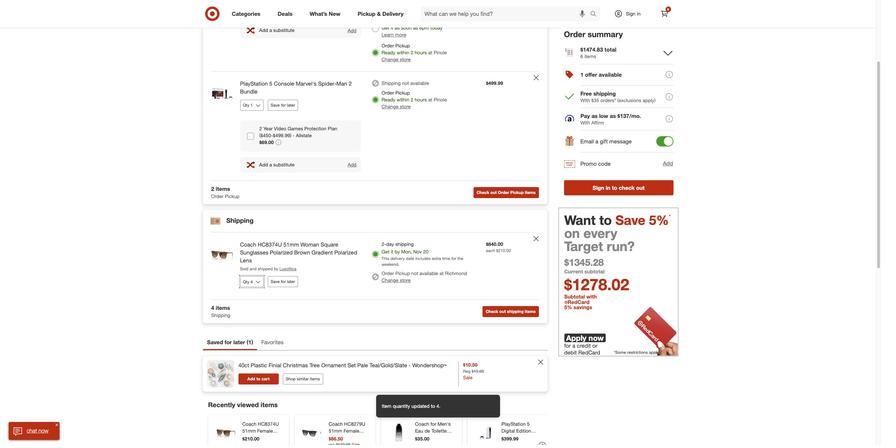 Task type: describe. For each thing, give the bounding box(es) containing it.
sign for sign in
[[626, 11, 636, 17]]

de
[[425, 428, 430, 434]]

learn more button
[[382, 31, 406, 38]]

marvel's
[[296, 80, 317, 87]]

0 horizontal spatial 1 offer available button
[[494, 7, 528, 14]]

2 inside 2 items order pickup
[[211, 186, 214, 193]]

0 horizontal spatial offer
[[498, 7, 508, 13]]

richmond
[[445, 271, 467, 277]]

nov inside get it by sat, nov 18 when you order by 12:00pm tomorrow
[[411, 2, 420, 8]]

store for store pickup option
[[400, 56, 411, 62]]

0 vertical spatial 1
[[494, 7, 497, 13]]

now for chat
[[38, 428, 49, 435]]

get inside get it by sat, nov 18 when you order by 12:00pm tomorrow
[[382, 2, 390, 8]]

deals
[[278, 10, 293, 17]]

within for store pickup option
[[397, 50, 409, 55]]

perfume
[[415, 435, 433, 441]]

playstation for playstation 5 console marvel's spider-man 2 bundle
[[240, 80, 268, 87]]

man
[[336, 80, 347, 87]]

0 horizontal spatial 1
[[248, 339, 251, 346]]

free
[[581, 90, 592, 97]]

0 vertical spatial redcard
[[568, 299, 590, 306]]

order
[[402, 9, 412, 14]]

tree
[[310, 362, 320, 369]]

51mm for coach hc8374u 51mm female square sunglas
[[242, 428, 256, 434]]

hc8374u for woman
[[258, 241, 282, 248]]

search
[[587, 11, 604, 18]]

spray
[[415, 442, 427, 445]]

later left the (
[[233, 339, 245, 346]]

shipped
[[258, 266, 273, 271]]

ornament
[[321, 362, 346, 369]]

as up "affirm" on the top of page
[[592, 112, 598, 119]]

this
[[382, 256, 389, 261]]

female for square
[[257, 428, 273, 434]]

2-day shipping get it by mon, nov 20 this delivery date includes extra time for the weekend.
[[382, 241, 463, 267]]

change inside 'order pickup not available at richmond change store'
[[382, 278, 399, 283]]

$840.00
[[486, 241, 503, 247]]

by inside 2-day shipping get it by mon, nov 20 this delivery date includes extra time for the weekend.
[[395, 249, 400, 255]]

hc8374u for female
[[258, 421, 279, 427]]

playstation 5 console marvel's spider-man 2 bundle
[[240, 80, 352, 95]]

redcard inside apply now for a credit or debit redcard
[[578, 350, 600, 356]]

items inside 2 items order pickup
[[216, 186, 230, 193]]

1 add a substitute from the top
[[259, 27, 295, 33]]

ready for store pickup option
[[382, 50, 395, 55]]

later left what's
[[287, 9, 295, 14]]

categories link
[[226, 6, 269, 21]]

extra
[[432, 256, 441, 261]]

apply.
[[649, 350, 660, 355]]

each
[[486, 248, 495, 253]]

men's
[[438, 421, 451, 427]]

promo code
[[581, 160, 611, 167]]

order inside 2 items order pickup
[[211, 194, 224, 199]]

- for finial
[[409, 362, 411, 369]]

apply
[[566, 334, 587, 343]]

1 vertical spatial $210.00
[[242, 436, 259, 442]]

pickup inside 2 items order pickup
[[225, 194, 240, 199]]

Store pickup radio
[[372, 49, 379, 56]]

order pickup ready within 2 hours at pinole change store for store pickup option
[[382, 43, 447, 62]]

shop similar items button
[[283, 374, 323, 385]]

check for coach hc8374u 51mm woman square sunglasses polarized brown gradient polarized lens
[[486, 309, 498, 314]]

at inside 'order pickup not available at richmond change store'
[[440, 271, 444, 277]]

out for coach hc8374u 51mm woman square sunglasses polarized brown gradient polarized lens
[[500, 309, 506, 314]]

set
[[348, 362, 356, 369]]

coach for coach hc8374u 51mm woman square sunglasses polarized brown gradient polarized lens sold and shipped by luxottica
[[240, 241, 256, 248]]

out inside button
[[636, 184, 645, 191]]

plan
[[328, 126, 337, 131]]

save up run?
[[616, 212, 646, 228]]

2 inside playstation 5 console marvel's spider-man 2 bundle
[[349, 80, 352, 87]]

tomorrow
[[437, 9, 456, 14]]

$1474.83
[[581, 46, 603, 53]]

not inside 'order pickup not available at richmond change store'
[[411, 271, 418, 277]]

What can we help you find? suggestions appear below search field
[[421, 6, 592, 21]]

what's
[[310, 10, 327, 17]]

teal/gold/slate
[[370, 362, 407, 369]]

40ct plastic finial christmas tree ornament set pale teal/gold/slate - wondershop™ list item
[[203, 356, 548, 392]]

gift
[[600, 138, 608, 145]]

sunglasses for hc8374u
[[240, 249, 268, 256]]

pay
[[581, 112, 590, 119]]

deals link
[[272, 6, 301, 21]]

shipping for day
[[395, 241, 414, 247]]

pickup & delivery link
[[352, 6, 412, 21]]

what's new
[[310, 10, 341, 17]]

get inside 2-day shipping get it by mon, nov 20 this delivery date includes extra time for the weekend.
[[382, 249, 390, 255]]

total
[[605, 46, 617, 53]]

or
[[593, 343, 598, 350]]

protection
[[304, 126, 327, 131]]

day
[[386, 241, 394, 247]]

same
[[382, 18, 394, 24]]

1 horizontal spatial 5%
[[649, 212, 669, 228]]

want to save 5% *
[[564, 212, 671, 228]]

coach for coach hc8279u 51mm female rectangle sunglasses
[[329, 421, 343, 427]]

on every target run?
[[564, 225, 635, 254]]

fl
[[440, 442, 443, 445]]

coach for coach for men's eau de toilette perfume travel spray - 0.5 fl o
[[415, 421, 429, 427]]

cart item ready to fulfill group containing get it by sat, nov 18
[[203, 0, 547, 71]]

digital
[[501, 428, 515, 434]]

travel
[[435, 435, 447, 441]]

chat
[[27, 428, 37, 435]]

shipping not available
[[382, 80, 429, 86]]

brown
[[294, 249, 310, 256]]

time
[[442, 256, 450, 261]]

4 items shipping
[[211, 305, 230, 319]]

promo
[[581, 160, 597, 167]]

3 save for later button from the top
[[268, 277, 298, 288]]

2 save for later from the top
[[271, 102, 295, 108]]

1 horizontal spatial with
[[587, 294, 597, 300]]

1 horizontal spatial offer
[[585, 71, 597, 78]]

2 horizontal spatial 1
[[581, 71, 584, 78]]

save right categories link
[[271, 9, 280, 14]]

12:00pm
[[419, 9, 436, 14]]

shipping for out
[[507, 309, 524, 314]]

coach hc8374u 51mm woman square sunglasses polarized brown gradient polarized lens sold and shipped by luxottica
[[240, 241, 357, 271]]

3 save for later from the top
[[271, 279, 295, 285]]

playstation for playstation 5 digital edition console
[[501, 421, 526, 427]]

sign in
[[626, 11, 641, 17]]

subtotal
[[585, 268, 605, 275]]

square for female
[[242, 435, 258, 441]]

it inside get it by sat, nov 18 when you order by 12:00pm tomorrow
[[391, 2, 393, 8]]

sign for sign in to check out
[[593, 184, 604, 191]]

store for store pickup radio
[[400, 104, 411, 109]]

restrictions
[[628, 350, 648, 355]]

0 horizontal spatial not
[[402, 80, 409, 86]]

pickup inside 'order pickup not available at richmond change store'
[[395, 271, 410, 277]]

1 save for later from the top
[[271, 9, 295, 14]]

1 polarized from the left
[[270, 249, 293, 256]]

$1345.28
[[564, 256, 604, 268]]

cart item ready to fulfill group for 2
[[203, 72, 547, 181]]

more
[[395, 32, 406, 38]]

pinole for store pickup radio
[[434, 97, 447, 103]]

eau
[[415, 428, 423, 434]]

&
[[377, 10, 381, 17]]

console inside playstation 5 digital edition console
[[501, 435, 519, 441]]

available inside 'order pickup not available at richmond change store'
[[420, 271, 438, 277]]

savings
[[574, 304, 592, 311]]

email
[[581, 138, 594, 145]]

change for store pickup option
[[382, 56, 399, 62]]

$35.00
[[415, 436, 429, 442]]

sign in link
[[609, 6, 652, 21]]

18
[[421, 2, 426, 8]]

viewed
[[237, 401, 259, 409]]

hours for store pickup radio
[[415, 97, 427, 103]]

at for store pickup option
[[428, 50, 432, 55]]

order inside check out order pickup items button
[[498, 190, 509, 195]]

rectangle
[[329, 435, 350, 441]]

$69.00
[[259, 139, 274, 145]]

free shipping with $35 orders* (exclusions apply)
[[581, 90, 656, 103]]

pickup inside button
[[511, 190, 524, 195]]

woman
[[301, 241, 319, 248]]

playstation 5 console marvel's spider-man 2 bundle link
[[240, 80, 361, 96]]

- for men's
[[429, 442, 431, 445]]

luxottica
[[280, 266, 297, 271]]

playstation 5 console marvel&#39;s spider-man 2 bundle image
[[208, 80, 236, 107]]

$499.99
[[486, 80, 503, 86]]

check
[[619, 184, 635, 191]]

(exclusions
[[618, 97, 641, 103]]

change for store pickup radio
[[382, 104, 399, 109]]

as right the low
[[610, 112, 616, 119]]

wondershop™
[[412, 362, 447, 369]]

out for playstation 5 console marvel's spider-man 2 bundle
[[491, 190, 497, 195]]

delivery
[[391, 256, 405, 261]]

change store button for store pickup radio
[[382, 103, 411, 110]]

raisin bran breakfast cereal - 24oz - kellogg's image
[[208, 0, 236, 22]]

order inside 'order pickup not available at richmond change store'
[[382, 271, 394, 277]]

in for sign in to check out
[[606, 184, 611, 191]]

0 vertical spatial 6
[[667, 7, 669, 11]]

hours for store pickup option
[[415, 50, 427, 55]]

reg
[[463, 369, 471, 374]]

recently
[[208, 401, 235, 409]]

40ct plastic finial christmas tree ornament set pale teal/gold/slate - wondershop&#8482; image
[[207, 360, 234, 388]]

pale
[[357, 362, 368, 369]]



Task type: locate. For each thing, give the bounding box(es) containing it.
console left "marvel's"
[[274, 80, 294, 87]]

0 vertical spatial order pickup ready within 2 hours at pinole change store
[[382, 43, 447, 62]]

coach inside the 'coach hc8279u 51mm female rectangle sunglasses'
[[329, 421, 343, 427]]

quantity
[[393, 403, 410, 409]]

0 horizontal spatial now
[[38, 428, 49, 435]]

0 horizontal spatial sign
[[593, 184, 604, 191]]

0 vertical spatial save for later button
[[268, 6, 298, 17]]

order summary
[[564, 29, 623, 39]]

2 vertical spatial shipping
[[211, 313, 230, 319]]

coach hc8374u 51mm female square sunglas link
[[242, 421, 282, 445]]

- down games
[[293, 132, 295, 138]]

2 vertical spatial -
[[429, 442, 431, 445]]

$840.00 each $210.00
[[486, 241, 511, 253]]

1 vertical spatial get
[[382, 25, 390, 31]]

it inside same day delivery with shipt get it as soon as 6pm today learn more
[[391, 25, 393, 31]]

1 vertical spatial cart item ready to fulfill group
[[203, 72, 547, 181]]

at down shipping not available
[[428, 97, 432, 103]]

it inside 2-day shipping get it by mon, nov 20 this delivery date includes extra time for the weekend.
[[391, 249, 393, 255]]

coach inside coach for men's eau de toilette perfume travel spray - 0.5 fl o
[[415, 421, 429, 427]]

0 vertical spatial 1 offer available button
[[494, 7, 528, 14]]

51mm down the viewed
[[242, 428, 256, 434]]

0 horizontal spatial sunglasses
[[240, 249, 268, 256]]

shipping
[[382, 80, 401, 86], [226, 217, 254, 225], [211, 313, 230, 319]]

cart
[[262, 377, 270, 382]]

square inside coach hc8374u 51mm female square sunglas
[[242, 435, 258, 441]]

coach for men's eau de toilette perfume travel spray - 0.5 fl o link
[[415, 421, 455, 445]]

cart item ready to fulfill group
[[203, 0, 547, 71], [203, 72, 547, 181], [203, 233, 547, 300]]

store up shipping not available
[[400, 56, 411, 62]]

items inside $1474.83 total 6 items
[[585, 53, 596, 59]]

51mm for coach hc8374u 51mm woman square sunglasses polarized brown gradient polarized lens sold and shipped by luxottica
[[283, 241, 299, 248]]

cart item ready to fulfill group containing coach hc8374u 51mm woman square sunglasses polarized brown gradient polarized lens
[[203, 233, 547, 300]]

0 vertical spatial save for later
[[271, 9, 295, 14]]

0 horizontal spatial delivery
[[382, 10, 404, 17]]

change store button right store pickup radio
[[382, 103, 411, 110]]

1 vertical spatial change store button
[[382, 103, 411, 110]]

mon,
[[401, 249, 412, 255]]

1 horizontal spatial playstation
[[501, 421, 526, 427]]

None radio
[[372, 251, 379, 258]]

$399.99
[[501, 436, 519, 442]]

Service plan checkbox
[[247, 133, 254, 140]]

0 vertical spatial delivery
[[382, 10, 404, 17]]

1 vertical spatial console
[[501, 435, 519, 441]]

0 vertical spatial pinole
[[434, 50, 447, 55]]

1 change store button from the top
[[382, 56, 411, 63]]

by right shipped
[[274, 266, 278, 271]]

includes
[[415, 256, 431, 261]]

*some restrictions apply.
[[614, 350, 660, 355]]

40ct plastic finial christmas tree ornament set pale teal/gold/slate - wondershop™
[[238, 362, 447, 369]]

to right want
[[599, 212, 612, 228]]

with up 6pm
[[424, 18, 433, 24]]

run?
[[607, 238, 635, 254]]

to inside button
[[256, 377, 260, 382]]

polarized up luxottica
[[270, 249, 293, 256]]

1 horizontal spatial -
[[409, 362, 411, 369]]

6 inside $1474.83 total 6 items
[[581, 53, 583, 59]]

change right not available option at bottom
[[382, 278, 399, 283]]

2 vertical spatial save for later
[[271, 279, 295, 285]]

toilette
[[431, 428, 447, 434]]

square up gradient
[[321, 241, 338, 248]]

target
[[564, 238, 603, 254]]

female inside coach hc8374u 51mm female square sunglas
[[257, 428, 273, 434]]

coach up rectangle
[[329, 421, 343, 427]]

to left 4.
[[431, 403, 435, 409]]

with inside pay as low as $137/mo. with affirm
[[581, 120, 590, 126]]

now for apply
[[589, 334, 604, 343]]

apply now button
[[564, 334, 606, 343]]

1 vertical spatial with
[[587, 294, 597, 300]]

within for store pickup radio
[[397, 97, 409, 103]]

in left the 6 link at the top right of the page
[[637, 11, 641, 17]]

1 vertical spatial 5
[[527, 421, 530, 427]]

0 vertical spatial hc8374u
[[258, 241, 282, 248]]

1 vertical spatial playstation
[[501, 421, 526, 427]]

1 hours from the top
[[415, 50, 427, 55]]

0 vertical spatial hours
[[415, 50, 427, 55]]

0 vertical spatial ready
[[382, 50, 395, 55]]

2 horizontal spatial shipping
[[594, 90, 616, 97]]

coach down the viewed
[[242, 421, 256, 427]]

playstation up bundle
[[240, 80, 268, 87]]

redcard down $1278.02
[[568, 299, 590, 306]]

51mm inside the 'coach hc8279u 51mm female rectangle sunglasses'
[[329, 428, 342, 434]]

2 add a substitute from the top
[[259, 162, 295, 168]]

0 vertical spatial store
[[400, 56, 411, 62]]

1 vertical spatial now
[[38, 428, 49, 435]]

to inside button
[[612, 184, 617, 191]]

1 vertical spatial sunglasses
[[329, 442, 353, 445]]

ready right store pickup radio
[[382, 97, 395, 103]]

now inside chat now button
[[38, 428, 49, 435]]

at down 6pm
[[428, 50, 432, 55]]

a down 'deals' link
[[269, 27, 272, 33]]

later down playstation 5 console marvel's spider-man 2 bundle
[[287, 102, 295, 108]]

add inside button
[[247, 377, 255, 382]]

1 vertical spatial sign
[[593, 184, 604, 191]]

1 with from the top
[[581, 97, 590, 103]]

ready right store pickup option
[[382, 50, 395, 55]]

change down learn in the left of the page
[[382, 56, 399, 62]]

1 horizontal spatial 6
[[667, 7, 669, 11]]

51mm up $86.50
[[329, 428, 342, 434]]

at left the richmond
[[440, 271, 444, 277]]

later down luxottica link on the bottom left
[[287, 279, 295, 285]]

get it by sat, nov 18 when you order by 12:00pm tomorrow
[[382, 2, 456, 14]]

2 within from the top
[[397, 97, 409, 103]]

the
[[458, 256, 463, 261]]

hc8374u inside coach hc8374u 51mm female square sunglas
[[258, 421, 279, 427]]

4
[[211, 305, 214, 312]]

1 change from the top
[[382, 56, 399, 62]]

square inside "coach hc8374u 51mm woman square sunglasses polarized brown gradient polarized lens sold and shipped by luxottica"
[[321, 241, 338, 248]]

a down $69.00
[[269, 162, 272, 168]]

1 vertical spatial offer
[[585, 71, 597, 78]]

female inside the 'coach hc8279u 51mm female rectangle sunglasses'
[[344, 428, 359, 434]]

square down the viewed
[[242, 435, 258, 441]]

change store button for store pickup option
[[382, 56, 411, 63]]

0 horizontal spatial -
[[293, 132, 295, 138]]

2 polarized from the left
[[334, 249, 357, 256]]

- inside list item
[[409, 362, 411, 369]]

saved
[[207, 339, 223, 346]]

1 horizontal spatial 1 offer available
[[581, 71, 622, 78]]

1 vertical spatial 1 offer available
[[581, 71, 622, 78]]

polarized right gradient
[[334, 249, 357, 256]]

2 change from the top
[[382, 104, 399, 109]]

hc8374u down the viewed
[[258, 421, 279, 427]]

None radio
[[372, 1, 379, 8], [372, 25, 379, 32], [372, 80, 379, 87], [372, 1, 379, 8], [372, 25, 379, 32], [372, 80, 379, 87]]

plastic
[[251, 362, 267, 369]]

$210.00 down the viewed
[[242, 436, 259, 442]]

3 store from the top
[[400, 278, 411, 283]]

1 offer available inside 'button'
[[581, 71, 622, 78]]

1 horizontal spatial delivery
[[405, 18, 423, 24]]

0 horizontal spatial 51mm
[[242, 428, 256, 434]]

0 vertical spatial 5
[[269, 80, 272, 87]]

a inside apply now for a credit or debit redcard
[[573, 343, 576, 350]]

0 vertical spatial at
[[428, 50, 432, 55]]

favorites link
[[257, 336, 288, 351]]

year
[[263, 126, 273, 131]]

hc8374u inside "coach hc8374u 51mm woman square sunglasses polarized brown gradient polarized lens sold and shipped by luxottica"
[[258, 241, 282, 248]]

2 it from the top
[[391, 25, 393, 31]]

redcard down apply now button
[[578, 350, 600, 356]]

3 change from the top
[[382, 278, 399, 283]]

sign left the 6 link at the top right of the page
[[626, 11, 636, 17]]

1 horizontal spatial 5
[[527, 421, 530, 427]]

later
[[287, 9, 295, 14], [287, 102, 295, 108], [287, 279, 295, 285], [233, 339, 245, 346]]

hours down shipping not available
[[415, 97, 427, 103]]

weekend.
[[382, 262, 399, 267]]

- left wondershop™
[[409, 362, 411, 369]]

1 vertical spatial -
[[409, 362, 411, 369]]

0 vertical spatial offer
[[498, 7, 508, 13]]

sunglasses for hc8279u
[[329, 442, 353, 445]]

1 store from the top
[[400, 56, 411, 62]]

2 substitute from the top
[[273, 162, 295, 168]]

sign down promo code on the right top of page
[[593, 184, 604, 191]]

0 vertical spatial shipping
[[382, 80, 401, 86]]

ready
[[382, 50, 395, 55], [382, 97, 395, 103]]

for inside apply now for a credit or debit redcard
[[564, 343, 571, 350]]

order pickup ready within 2 hours at pinole change store down shipping not available
[[382, 90, 447, 109]]

not available radio
[[372, 274, 379, 281]]

playstation 5 digital edition console
[[501, 421, 531, 441]]

1 substitute from the top
[[273, 27, 295, 33]]

items inside 40ct plastic finial christmas tree ornament set pale teal/gold/slate - wondershop™ list item
[[310, 377, 320, 382]]

1 horizontal spatial sign
[[626, 11, 636, 17]]

0 vertical spatial check
[[477, 190, 489, 195]]

sunglasses inside "coach hc8374u 51mm woman square sunglasses polarized brown gradient polarized lens sold and shipped by luxottica"
[[240, 249, 268, 256]]

- inside 2 year video games protection plan ($450-$499.99) - allstate
[[293, 132, 295, 138]]

2 store from the top
[[400, 104, 411, 109]]

0 vertical spatial get
[[382, 2, 390, 8]]

spider-
[[318, 80, 336, 87]]

now right apply
[[589, 334, 604, 343]]

1 horizontal spatial console
[[501, 435, 519, 441]]

add button
[[347, 27, 357, 34], [663, 160, 674, 168], [347, 162, 357, 168]]

store down shipping not available
[[400, 104, 411, 109]]

offer
[[498, 7, 508, 13], [585, 71, 597, 78]]

0 horizontal spatial $210.00
[[242, 436, 259, 442]]

playstation inside playstation 5 digital edition console
[[501, 421, 526, 427]]

0 horizontal spatial polarized
[[270, 249, 293, 256]]

message
[[610, 138, 632, 145]]

1 hc8374u from the top
[[258, 241, 282, 248]]

within
[[397, 50, 409, 55], [397, 97, 409, 103]]

2 save for later button from the top
[[268, 100, 298, 111]]

want
[[564, 212, 596, 228]]

low
[[599, 112, 608, 119]]

3 change store button from the top
[[382, 277, 411, 284]]

0 vertical spatial $210.00
[[496, 248, 511, 253]]

2 horizontal spatial -
[[429, 442, 431, 445]]

($450-
[[259, 132, 273, 138]]

1 horizontal spatial polarized
[[334, 249, 357, 256]]

1 horizontal spatial not
[[411, 271, 418, 277]]

sunglasses up lens
[[240, 249, 268, 256]]

1 within from the top
[[397, 50, 409, 55]]

5
[[269, 80, 272, 87], [527, 421, 530, 427]]

1 ready from the top
[[382, 50, 395, 55]]

substitute down $69.00
[[273, 162, 295, 168]]

2 female from the left
[[344, 428, 359, 434]]

coach hc8279u 51mm female rectangle sunglasses image
[[300, 421, 324, 445], [300, 421, 324, 445]]

delivery up soon
[[405, 18, 423, 24]]

$210.00 inside $840.00 each $210.00
[[496, 248, 511, 253]]

0 horizontal spatial 5%
[[564, 304, 572, 311]]

5 inside playstation 5 console marvel's spider-man 2 bundle
[[269, 80, 272, 87]]

51mm inside coach hc8374u 51mm female square sunglas
[[242, 428, 256, 434]]

by up the you
[[395, 2, 400, 8]]

0 vertical spatial within
[[397, 50, 409, 55]]

get inside same day delivery with shipt get it as soon as 6pm today learn more
[[382, 25, 390, 31]]

2 order pickup ready within 2 hours at pinole change store from the top
[[382, 90, 447, 109]]

check for playstation 5 console marvel's spider-man 2 bundle
[[477, 190, 489, 195]]

2 ready from the top
[[382, 97, 395, 103]]

2 horizontal spatial out
[[636, 184, 645, 191]]

sunglasses inside the 'coach hc8279u 51mm female rectangle sunglasses'
[[329, 442, 353, 445]]

store down date
[[400, 278, 411, 283]]

as left 6pm
[[413, 25, 418, 31]]

coach hc8279u 51mm female rectangle sunglasses link
[[329, 421, 368, 445]]

with inside free shipping with $35 orders* (exclusions apply)
[[581, 97, 590, 103]]

1 horizontal spatial 1 offer available button
[[564, 64, 674, 86]]

5 inside playstation 5 digital edition console
[[527, 421, 530, 427]]

by inside "coach hc8374u 51mm woman square sunglasses polarized brown gradient polarized lens sold and shipped by luxottica"
[[274, 266, 278, 271]]

it up when
[[391, 2, 393, 8]]

get up learn in the left of the page
[[382, 25, 390, 31]]

0 horizontal spatial 5
[[269, 80, 272, 87]]

2 vertical spatial shipping
[[507, 309, 524, 314]]

pay as low as $137/mo. with affirm
[[581, 112, 641, 126]]

save up video
[[271, 102, 280, 108]]

with inside same day delivery with shipt get it as soon as 6pm today learn more
[[424, 18, 433, 24]]

2 year video games protection plan ($450-$499.99) - allstate
[[259, 126, 337, 138]]

1 vertical spatial check
[[486, 309, 498, 314]]

coach for coach hc8374u 51mm female square sunglas
[[242, 421, 256, 427]]

coach inside "coach hc8374u 51mm woman square sunglasses polarized brown gradient polarized lens sold and shipped by luxottica"
[[240, 241, 256, 248]]

2 hours from the top
[[415, 97, 427, 103]]

0 vertical spatial sign
[[626, 11, 636, 17]]

order pickup ready within 2 hours at pinole change store down more
[[382, 43, 447, 62]]

1 vertical spatial pinole
[[434, 97, 447, 103]]

in for sign in
[[637, 11, 641, 17]]

check out shipping items
[[486, 309, 536, 314]]

hours down 6pm
[[415, 50, 427, 55]]

0 vertical spatial 1 offer available
[[494, 7, 528, 13]]

3 get from the top
[[382, 249, 390, 255]]

for inside coach for men's eau de toilette perfume travel spray - 0.5 fl o
[[430, 421, 436, 427]]

shipping for shipping not available
[[382, 80, 401, 86]]

1 horizontal spatial square
[[321, 241, 338, 248]]

4.
[[437, 403, 441, 409]]

coach hc8374u 51mm woman square sunglasses polarized brown gradient polarized lens link
[[240, 241, 361, 265]]

51mm up brown
[[283, 241, 299, 248]]

51mm inside "coach hc8374u 51mm woman square sunglasses polarized brown gradient polarized lens sold and shipped by luxottica"
[[283, 241, 299, 248]]

shipping for shipping
[[226, 217, 254, 225]]

female down hc8279u
[[344, 428, 359, 434]]

3 it from the top
[[391, 249, 393, 255]]

playstation 5 digital edition console image
[[473, 421, 497, 445], [473, 421, 497, 445]]

pinole for store pickup option
[[434, 50, 447, 55]]

it
[[391, 2, 393, 8], [391, 25, 393, 31], [391, 249, 393, 255]]

0 vertical spatial not
[[402, 80, 409, 86]]

when
[[382, 9, 392, 14]]

nov left 18
[[411, 2, 420, 8]]

coach up 'eau'
[[415, 421, 429, 427]]

0 vertical spatial -
[[293, 132, 295, 138]]

affirm
[[592, 120, 604, 126]]

with down pay
[[581, 120, 590, 126]]

shipping inside 2-day shipping get it by mon, nov 20 this delivery date includes extra time for the weekend.
[[395, 241, 414, 247]]

sunglasses
[[240, 249, 268, 256], [329, 442, 353, 445]]

0 horizontal spatial in
[[606, 184, 611, 191]]

a left credit
[[573, 343, 576, 350]]

cart item ready to fulfill group containing playstation 5 console marvel's spider-man 2 bundle
[[203, 72, 547, 181]]

- inside coach for men's eau de toilette perfume travel spray - 0.5 fl o
[[429, 442, 431, 445]]

1 vertical spatial not
[[411, 271, 418, 277]]

$10.50
[[463, 362, 478, 368]]

delivery for &
[[382, 10, 404, 17]]

order pickup ready within 2 hours at pinole change store for store pickup radio
[[382, 90, 447, 109]]

0 vertical spatial now
[[589, 334, 604, 343]]

Store pickup radio
[[372, 96, 379, 103]]

3 cart item ready to fulfill group from the top
[[203, 233, 547, 300]]

coach inside coach hc8374u 51mm female square sunglas
[[242, 421, 256, 427]]

in inside button
[[606, 184, 611, 191]]

by up delivery in the bottom of the page
[[395, 249, 400, 255]]

51mm for coach hc8279u 51mm female rectangle sunglasses
[[329, 428, 342, 434]]

polarized
[[270, 249, 293, 256], [334, 249, 357, 256]]

add a substitute down deals
[[259, 27, 295, 33]]

store inside 'order pickup not available at richmond change store'
[[400, 278, 411, 283]]

with down the "free"
[[581, 97, 590, 103]]

with up savings
[[587, 294, 597, 300]]

1 vertical spatial nov
[[413, 249, 422, 255]]

nov inside 2-day shipping get it by mon, nov 20 this delivery date includes extra time for the weekend.
[[413, 249, 422, 255]]

0 vertical spatial 5%
[[649, 212, 669, 228]]

2 horizontal spatial 51mm
[[329, 428, 342, 434]]

0 horizontal spatial playstation
[[240, 80, 268, 87]]

$10.50 reg $15.00 sale
[[463, 362, 484, 381]]

email a gift message
[[581, 138, 632, 145]]

(
[[247, 339, 248, 346]]

1 vertical spatial redcard
[[578, 350, 600, 356]]

playstation 5 digital edition console link
[[501, 421, 541, 441]]

a
[[269, 27, 272, 33], [596, 138, 599, 145], [269, 162, 272, 168], [573, 343, 576, 350]]

console inside playstation 5 console marvel's spider-man 2 bundle
[[274, 80, 294, 87]]

2 with from the top
[[581, 120, 590, 126]]

2 vertical spatial it
[[391, 249, 393, 255]]

as down day on the top
[[395, 25, 400, 31]]

2 pinole from the top
[[434, 97, 447, 103]]

search button
[[587, 6, 604, 23]]

console
[[274, 80, 294, 87], [501, 435, 519, 441]]

order pickup ready within 2 hours at pinole change store
[[382, 43, 447, 62], [382, 90, 447, 109]]

5 for console
[[269, 80, 272, 87]]

subtotal with
[[564, 294, 598, 300]]

$210.00 down $840.00
[[496, 248, 511, 253]]

1 horizontal spatial female
[[344, 428, 359, 434]]

)
[[251, 339, 253, 346]]

to left cart
[[256, 377, 260, 382]]

ready for store pickup radio
[[382, 97, 395, 103]]

$1474.83 total 6 items
[[581, 46, 617, 59]]

playstation up digital
[[501, 421, 526, 427]]

change down shipping not available
[[382, 104, 399, 109]]

you
[[394, 9, 401, 14]]

40ct plastic finial christmas tree ornament set pale teal/gold/slate - wondershop™ link
[[238, 362, 447, 370]]

sign inside button
[[593, 184, 604, 191]]

categories
[[232, 10, 261, 17]]

shipping inside free shipping with $35 orders* (exclusions apply)
[[594, 90, 616, 97]]

check out shipping items button
[[483, 306, 539, 317]]

now inside apply now for a credit or debit redcard
[[589, 334, 604, 343]]

new
[[329, 10, 341, 17]]

female down the viewed
[[257, 428, 273, 434]]

delivery for day
[[405, 18, 423, 24]]

cart item ready to fulfill group for 4
[[203, 233, 547, 300]]

nov left 20
[[413, 249, 422, 255]]

0 horizontal spatial 1 offer available
[[494, 7, 528, 13]]

change store button right store pickup option
[[382, 56, 411, 63]]

1 vertical spatial delivery
[[405, 18, 423, 24]]

female for rectangle
[[344, 428, 359, 434]]

a left gift
[[596, 138, 599, 145]]

1 vertical spatial at
[[428, 97, 432, 103]]

pinole
[[434, 50, 447, 55], [434, 97, 447, 103]]

coach hc8374u 51mm female square sunglasses polarized image
[[214, 421, 238, 445], [214, 421, 238, 445]]

to left check
[[612, 184, 617, 191]]

sunglasses down rectangle
[[329, 442, 353, 445]]

by right order
[[413, 9, 418, 14]]

1 pinole from the top
[[434, 50, 447, 55]]

change store button down weekend.
[[382, 277, 411, 284]]

hc8374u
[[258, 241, 282, 248], [258, 421, 279, 427]]

console down digital
[[501, 435, 519, 441]]

1 vertical spatial change
[[382, 104, 399, 109]]

hc8374u up shipped
[[258, 241, 282, 248]]

2 change store button from the top
[[382, 103, 411, 110]]

to
[[612, 184, 617, 191], [599, 212, 612, 228], [256, 377, 260, 382], [431, 403, 435, 409]]

square for woman
[[321, 241, 338, 248]]

1 female from the left
[[257, 428, 273, 434]]

1 horizontal spatial $210.00
[[496, 248, 511, 253]]

0 horizontal spatial female
[[257, 428, 273, 434]]

shipping inside button
[[507, 309, 524, 314]]

it up learn more button
[[391, 25, 393, 31]]

2 vertical spatial change store button
[[382, 277, 411, 284]]

0 vertical spatial it
[[391, 2, 393, 8]]

20
[[423, 249, 429, 255]]

1 horizontal spatial shipping
[[507, 309, 524, 314]]

5 for digital
[[527, 421, 530, 427]]

favorites
[[261, 339, 284, 346]]

affirm image
[[564, 114, 575, 125], [565, 115, 574, 122]]

edition
[[516, 428, 531, 434]]

at for store pickup radio
[[428, 97, 432, 103]]

- left the 0.5
[[429, 442, 431, 445]]

$210.00
[[496, 248, 511, 253], [242, 436, 259, 442]]

1 vertical spatial order pickup ready within 2 hours at pinole change store
[[382, 90, 447, 109]]

in left check
[[606, 184, 611, 191]]

2 cart item ready to fulfill group from the top
[[203, 72, 547, 181]]

1 vertical spatial add a substitute
[[259, 162, 295, 168]]

2 inside 2 year video games protection plan ($450-$499.99) - allstate
[[259, 126, 262, 131]]

1 cart item ready to fulfill group from the top
[[203, 0, 547, 71]]

delivery up same
[[382, 10, 404, 17]]

get up "this"
[[382, 249, 390, 255]]

orders*
[[601, 97, 616, 103]]

1 order pickup ready within 2 hours at pinole change store from the top
[[382, 43, 447, 62]]

within down more
[[397, 50, 409, 55]]

coach hc8374u 51mm woman square sunglasses polarized brown gradient polarized lens image
[[208, 241, 236, 269]]

in
[[637, 11, 641, 17], [606, 184, 611, 191]]

2 hc8374u from the top
[[258, 421, 279, 427]]

substitute down deals
[[273, 27, 295, 33]]

add to cart
[[247, 377, 270, 382]]

1 save for later button from the top
[[268, 6, 298, 17]]

1 vertical spatial 5%
[[564, 304, 572, 311]]

get up when
[[382, 2, 390, 8]]

1 vertical spatial hc8374u
[[258, 421, 279, 427]]

1 get from the top
[[382, 2, 390, 8]]

1 vertical spatial it
[[391, 25, 393, 31]]

delivery inside same day delivery with shipt get it as soon as 6pm today learn more
[[405, 18, 423, 24]]

chat now dialog
[[9, 422, 60, 440]]

playstation inside playstation 5 console marvel's spider-man 2 bundle
[[240, 80, 268, 87]]

0 vertical spatial change store button
[[382, 56, 411, 63]]

coach up lens
[[240, 241, 256, 248]]

for inside 2-day shipping get it by mon, nov 20 this delivery date includes extra time for the weekend.
[[452, 256, 456, 261]]

items inside 4 items shipping
[[216, 305, 230, 312]]

sale
[[463, 375, 473, 381]]

within down shipping not available
[[397, 97, 409, 103]]

$499.99)
[[273, 132, 291, 138]]

apply now for a credit or debit redcard
[[564, 334, 604, 356]]

coach for men's eau de toilette perfume travel spray - 0.5 fl oz - ulta beauty image
[[387, 421, 411, 445], [387, 421, 411, 445]]

2 get from the top
[[382, 25, 390, 31]]

save down shipped
[[271, 279, 280, 285]]

0 horizontal spatial out
[[491, 190, 497, 195]]

0 vertical spatial shipping
[[594, 90, 616, 97]]

0 vertical spatial nov
[[411, 2, 420, 8]]

1 horizontal spatial now
[[589, 334, 604, 343]]

add a substitute down $69.00
[[259, 162, 295, 168]]

similar
[[297, 377, 309, 382]]

now right chat
[[38, 428, 49, 435]]

0 horizontal spatial shipping
[[395, 241, 414, 247]]

it down day
[[391, 249, 393, 255]]

1 it from the top
[[391, 2, 393, 8]]

learn
[[382, 32, 394, 38]]



Task type: vqa. For each thing, say whether or not it's contained in the screenshot.
later
yes



